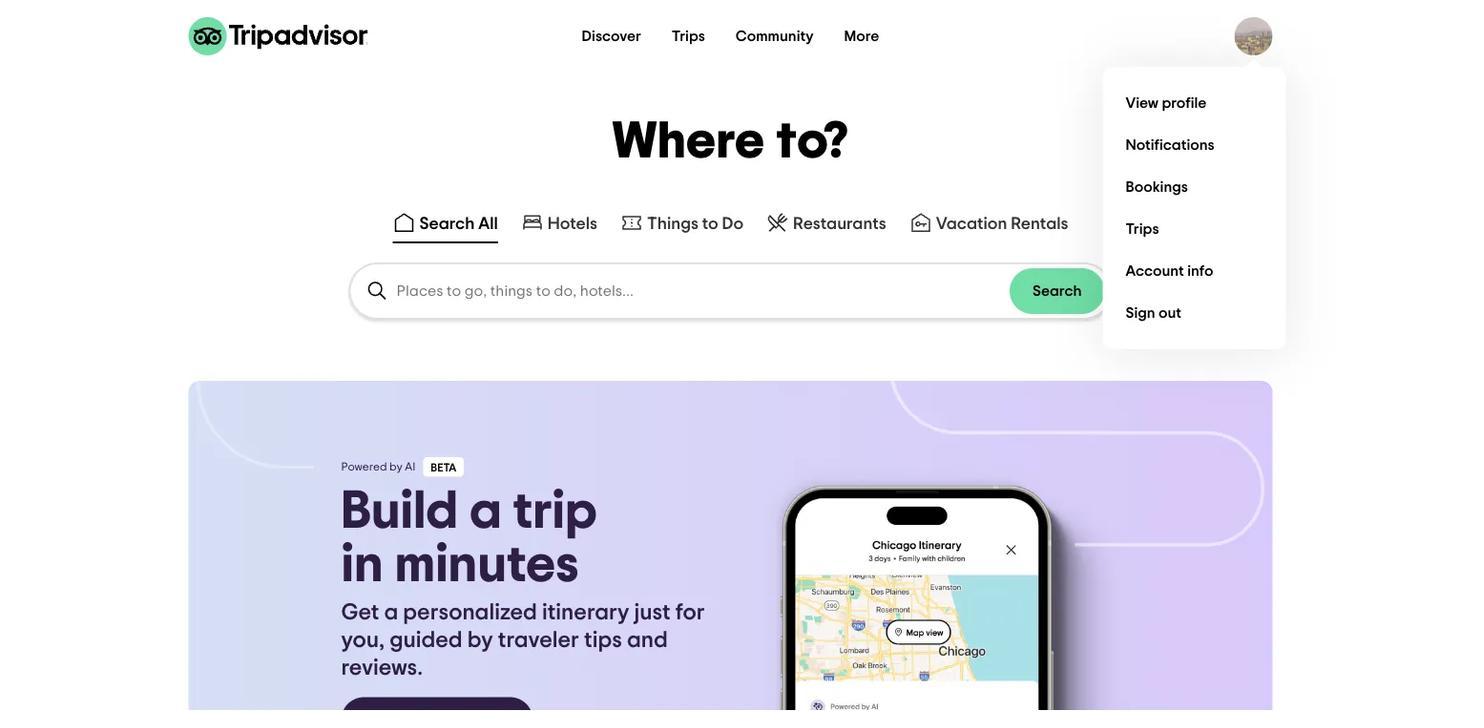 Task type: vqa. For each thing, say whether or not it's contained in the screenshot.
minutes
yes



Task type: describe. For each thing, give the bounding box(es) containing it.
account info link
[[1118, 250, 1271, 292]]

do
[[722, 215, 744, 232]]

things to do button
[[617, 207, 747, 243]]

hotels button
[[517, 207, 601, 243]]

view profile link
[[1118, 82, 1271, 124]]

more button
[[829, 17, 895, 55]]

account info
[[1126, 263, 1214, 279]]

trips link
[[1118, 208, 1271, 250]]

vacation rentals button
[[906, 207, 1072, 243]]

to
[[702, 215, 718, 232]]

sign out link
[[1118, 292, 1271, 334]]

search for search
[[1033, 284, 1082, 299]]

for
[[676, 601, 705, 624]]

notifications link
[[1118, 124, 1271, 166]]

build a trip in minutes
[[341, 484, 597, 591]]

where to?
[[612, 116, 849, 168]]

by inside get a personalized itinerary just for you, guided by traveler tips and reviews.
[[468, 629, 493, 652]]

discover button
[[567, 17, 657, 55]]

more
[[844, 29, 880, 44]]

just
[[634, 601, 671, 624]]

Search search field
[[351, 264, 1111, 318]]

account
[[1126, 263, 1184, 279]]

guided
[[390, 629, 463, 652]]

profile picture image
[[1235, 17, 1273, 55]]

trips for trips link
[[1126, 221, 1159, 237]]

build
[[341, 484, 458, 538]]

trips button
[[657, 17, 721, 55]]

beta
[[431, 463, 456, 474]]

restaurants link
[[767, 211, 887, 234]]

all
[[478, 215, 498, 232]]

itinerary
[[542, 601, 629, 624]]

search button
[[1010, 268, 1105, 314]]

community
[[736, 29, 814, 44]]

and
[[627, 629, 668, 652]]

vacation
[[936, 215, 1007, 232]]

restaurants
[[793, 215, 887, 232]]

things
[[647, 215, 699, 232]]

things to do link
[[620, 211, 744, 234]]

personalized
[[403, 601, 537, 624]]

powered by ai
[[341, 461, 416, 473]]

search all
[[419, 215, 498, 232]]

tab list containing search all
[[0, 203, 1461, 247]]

sign out
[[1126, 305, 1182, 321]]

community button
[[721, 17, 829, 55]]

get
[[341, 601, 379, 624]]

traveler
[[498, 629, 579, 652]]

a for personalized
[[384, 601, 398, 624]]

menu containing view profile
[[1103, 67, 1286, 349]]

where
[[612, 116, 766, 168]]



Task type: locate. For each thing, give the bounding box(es) containing it.
bookings link
[[1118, 166, 1271, 208]]

bookings
[[1126, 179, 1188, 195]]

a inside get a personalized itinerary just for you, guided by traveler tips and reviews.
[[384, 601, 398, 624]]

vacation rentals link
[[909, 211, 1069, 234]]

search inside button
[[1033, 284, 1082, 299]]

profile
[[1162, 95, 1207, 111]]

trips inside trips link
[[1126, 221, 1159, 237]]

1 horizontal spatial search
[[1033, 284, 1082, 299]]

minutes
[[395, 538, 579, 591]]

a
[[470, 484, 502, 538], [384, 601, 398, 624]]

search down rentals
[[1033, 284, 1082, 299]]

1 vertical spatial search
[[1033, 284, 1082, 299]]

1 horizontal spatial trips
[[1126, 221, 1159, 237]]

things to do
[[647, 215, 744, 232]]

tripadvisor image
[[189, 17, 368, 55]]

1 horizontal spatial by
[[468, 629, 493, 652]]

hotels link
[[521, 211, 598, 234]]

tips
[[584, 629, 622, 652]]

to?
[[777, 116, 849, 168]]

0 horizontal spatial search
[[419, 215, 475, 232]]

get a personalized itinerary just for you, guided by traveler tips and reviews.
[[341, 601, 705, 680]]

1 horizontal spatial a
[[470, 484, 502, 538]]

0 horizontal spatial by
[[390, 461, 403, 473]]

ai
[[405, 461, 416, 473]]

trips inside trips button
[[672, 29, 705, 44]]

0 horizontal spatial a
[[384, 601, 398, 624]]

hotels
[[548, 215, 598, 232]]

a left trip
[[470, 484, 502, 538]]

reviews.
[[341, 657, 423, 680]]

trips
[[672, 29, 705, 44], [1126, 221, 1159, 237]]

1 vertical spatial trips
[[1126, 221, 1159, 237]]

you,
[[341, 629, 385, 652]]

by
[[390, 461, 403, 473], [468, 629, 493, 652]]

discover
[[582, 29, 641, 44]]

rentals
[[1011, 215, 1069, 232]]

Search search field
[[397, 283, 1010, 300]]

0 vertical spatial by
[[390, 461, 403, 473]]

in
[[341, 538, 383, 591]]

view profile
[[1126, 95, 1207, 111]]

1 vertical spatial by
[[468, 629, 493, 652]]

notifications
[[1126, 137, 1215, 153]]

search image
[[366, 280, 389, 303]]

by left ai
[[390, 461, 403, 473]]

search left all
[[419, 215, 475, 232]]

0 horizontal spatial trips
[[672, 29, 705, 44]]

a right get
[[384, 601, 398, 624]]

search inside button
[[419, 215, 475, 232]]

info
[[1188, 263, 1214, 279]]

trips right discover button
[[672, 29, 705, 44]]

powered
[[341, 461, 387, 473]]

1 vertical spatial a
[[384, 601, 398, 624]]

tab list
[[0, 203, 1461, 247]]

trip
[[513, 484, 597, 538]]

a for trip
[[470, 484, 502, 538]]

search
[[419, 215, 475, 232], [1033, 284, 1082, 299]]

search all button
[[389, 207, 502, 243]]

sign
[[1126, 305, 1156, 321]]

0 vertical spatial search
[[419, 215, 475, 232]]

view
[[1126, 95, 1159, 111]]

trips for trips button
[[672, 29, 705, 44]]

0 vertical spatial trips
[[672, 29, 705, 44]]

by down personalized
[[468, 629, 493, 652]]

out
[[1159, 305, 1182, 321]]

vacation rentals
[[936, 215, 1069, 232]]

0 vertical spatial a
[[470, 484, 502, 538]]

search for search all
[[419, 215, 475, 232]]

a inside "build a trip in minutes"
[[470, 484, 502, 538]]

restaurants button
[[763, 207, 890, 243]]

trips up account
[[1126, 221, 1159, 237]]

menu
[[1103, 67, 1286, 349]]



